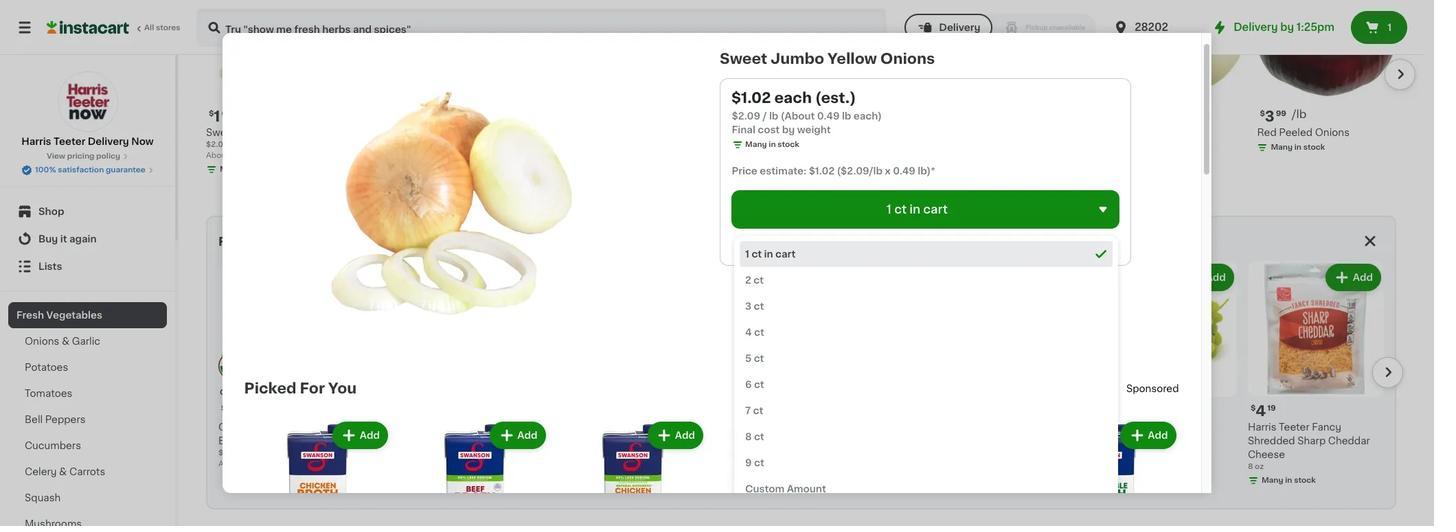 Task type: locate. For each thing, give the bounding box(es) containing it.
1 horizontal spatial fresh
[[259, 423, 286, 432]]

spo nsored
[[1127, 384, 1180, 394]]

0 vertical spatial weight
[[302, 8, 328, 16]]

0.89
[[532, 152, 549, 159]]

0 vertical spatial fresh
[[16, 311, 44, 320]]

final inside item carousel "region"
[[251, 8, 270, 16]]

1 vertical spatial 0.49
[[231, 152, 248, 159]]

sweet up $0.79 element
[[720, 52, 768, 66]]

7 ct
[[746, 406, 764, 416]]

$5.39 per pound element down nsored
[[1101, 403, 1237, 421]]

28202
[[1135, 22, 1169, 32]]

$2.09 inside sweet jumbo yellow onions $2.09 / lb about 0.49 lb each
[[206, 141, 229, 148]]

1 ct in cart
[[887, 204, 949, 215], [746, 249, 796, 259]]

/ inside $1.02 each (est.) $2.09 / lb (about 0.49 lb each) final cost by weight
[[763, 111, 767, 121]]

jumbo inside sweet jumbo yellow onions $2.09 / lb about 0.49 lb each
[[239, 128, 273, 137]]

$ left '02'
[[209, 110, 214, 117]]

3
[[514, 109, 524, 123], [1265, 109, 1275, 123], [746, 302, 752, 311]]

1 horizontal spatial 2
[[815, 109, 824, 123]]

grapes down the 5 39
[[1101, 436, 1136, 446]]

$ inside $ 4 19
[[1251, 405, 1256, 412]]

0.49 right x
[[893, 166, 916, 176]]

harris up view
[[21, 137, 51, 146]]

shredded
[[1248, 436, 1296, 446]]

0 horizontal spatial sweet
[[206, 128, 236, 137]]

teeter inside harris teeter fancy shredded sharp cheddar cheese 8 oz
[[1279, 423, 1310, 432]]

$ up each
[[221, 405, 226, 412]]

1 horizontal spatial 0
[[373, 404, 384, 419]]

5 up red seedless grapes
[[668, 404, 677, 419]]

$ left the /lb
[[1260, 110, 1265, 117]]

lb
[[769, 111, 779, 121], [842, 111, 852, 121], [235, 141, 243, 148], [536, 141, 543, 148], [250, 152, 257, 159], [551, 152, 558, 159], [246, 449, 253, 457], [262, 460, 269, 468]]

1 inside option
[[746, 249, 750, 259]]

cart down lb)*
[[924, 204, 949, 215]]

oz right 48
[[819, 141, 828, 148]]

0 horizontal spatial teeter
[[54, 137, 85, 146]]

yellow for sweet jumbo yellow onions $2.09 / lb about 0.49 lb each
[[275, 128, 306, 137]]

1 vertical spatial cost
[[758, 125, 780, 135]]

0 vertical spatial teeter
[[54, 137, 85, 146]]

view pricing policy
[[47, 153, 120, 160]]

1 vertical spatial oz
[[1255, 463, 1264, 471]]

harris teeter delivery now link
[[21, 71, 154, 148]]

2 seedless from the left
[[1164, 423, 1208, 432]]

$5.39 per pound element up red seedless grapes
[[660, 403, 796, 421]]

fresh up onions & garlic
[[16, 311, 44, 320]]

0 horizontal spatial oz
[[819, 141, 828, 148]]

0 vertical spatial 0.49
[[817, 111, 840, 121]]

pricing
[[67, 153, 94, 160]]

8 inside harris teeter fancy shredded sharp cheddar cheese 8 oz
[[1248, 463, 1254, 471]]

seedless
[[682, 423, 726, 432], [1164, 423, 1208, 432]]

$2.09 inside $1.02 each (est.) $2.09 / lb (about 0.49 lb each) final cost by weight
[[732, 111, 761, 121]]

0 horizontal spatial 99
[[1126, 110, 1137, 117]]

red seedless grapes
[[660, 423, 764, 432]]

0 horizontal spatial $2.09
[[206, 141, 229, 148]]

0.37
[[243, 460, 260, 468]]

fresh
[[16, 311, 44, 320], [259, 423, 286, 432]]

about down $3.99
[[507, 152, 530, 159]]

seedless left 8 ct
[[682, 423, 726, 432]]

1 horizontal spatial 39
[[1120, 405, 1130, 412]]

yellow inside sweet jumbo yellow onions $2.09 / lb about 0.49 lb each
[[275, 128, 306, 137]]

sweet for sweet jumbo yellow onions $2.09 / lb about 0.49 lb each
[[206, 128, 236, 137]]

many in stock down limes
[[526, 438, 581, 446]]

& inside 'link'
[[62, 337, 70, 346]]

0 horizontal spatial by
[[291, 8, 301, 16]]

0 up lemons
[[373, 404, 384, 419]]

1 inside 1 button
[[1388, 23, 1392, 32]]

oz
[[819, 141, 828, 148], [1255, 463, 1264, 471]]

2 vertical spatial by
[[782, 125, 795, 135]]

cart
[[924, 204, 949, 215], [776, 249, 796, 259]]

$ left '55'
[[509, 110, 514, 117]]

peeled for white
[[1138, 128, 1172, 137]]

$5.39 per pound element
[[660, 403, 796, 421], [1101, 403, 1237, 421]]

0 horizontal spatial 39
[[825, 110, 836, 117]]

2 99 from the left
[[1276, 110, 1287, 117]]

cart left save
[[776, 249, 796, 259]]

2 up 3 ct
[[746, 276, 752, 285]]

add button inside product group
[[1327, 265, 1380, 290]]

cost
[[272, 8, 289, 16], [758, 125, 780, 135]]

item carousel region containing 0
[[218, 256, 1404, 503]]

1 horizontal spatial seedless
[[1164, 423, 1208, 432]]

0 horizontal spatial final
[[251, 8, 270, 16]]

0.49 down (est.)
[[817, 111, 840, 121]]

4 left 19
[[1256, 404, 1266, 419]]

0 horizontal spatial seedless
[[682, 423, 726, 432]]

1 vertical spatial final
[[732, 125, 756, 135]]

3 down the 2 ct
[[746, 302, 752, 311]]

1 vertical spatial green
[[1101, 423, 1131, 432]]

bell peppers
[[25, 415, 86, 425]]

product group containing 1
[[206, 0, 345, 178]]

/ right $1.09
[[241, 449, 244, 457]]

$ for 55
[[509, 110, 514, 117]]

yellow
[[828, 52, 878, 66], [275, 128, 306, 137], [807, 128, 838, 137]]

satisfaction
[[58, 166, 104, 174]]

1 horizontal spatial sweet
[[720, 52, 768, 66]]

0 vertical spatial 2
[[815, 109, 824, 123]]

0.49 down $ 1 02
[[231, 152, 248, 159]]

1 vertical spatial sweet
[[206, 128, 236, 137]]

1 vertical spatial $2.09
[[206, 141, 229, 148]]

sweet jumbo yellow onions $2.09 / lb about 0.49 lb each
[[206, 128, 343, 159]]

final
[[251, 8, 270, 16], [732, 125, 756, 135]]

0 horizontal spatial $5.39 per pound element
[[660, 403, 796, 421]]

harris inside harris teeter delivery now link
[[21, 137, 51, 146]]

teeter up "sharp"
[[1279, 423, 1310, 432]]

teeter up pricing
[[54, 137, 85, 146]]

0
[[226, 404, 237, 419], [373, 404, 384, 419]]

0 horizontal spatial green
[[356, 128, 386, 137]]

onions inside sweet jumbo yellow onions $2.09 / lb about 0.49 lb each
[[308, 128, 343, 137]]

3 left the /lb
[[1265, 109, 1275, 123]]

1 horizontal spatial cost
[[758, 125, 780, 135]]

red for red peeled onions
[[1258, 128, 1277, 137]]

weight inside product group
[[302, 8, 328, 16]]

1 horizontal spatial 0.49
[[817, 111, 840, 121]]

$2.09
[[732, 111, 761, 121], [206, 141, 229, 148]]

grapes down 7
[[729, 423, 764, 432]]

list box
[[735, 236, 1119, 526]]

delivery by 1:25pm link
[[1212, 19, 1335, 36]]

0 horizontal spatial peeled
[[1138, 128, 1172, 137]]

4 inside item carousel "region"
[[1256, 404, 1266, 419]]

about inside $ 0 organic fresh banana - each $1.09 / lb about 0.37 lb each
[[218, 460, 242, 468]]

about down $ 1 02
[[206, 152, 229, 159]]

$1.59 element
[[356, 108, 496, 125]]

$ 1 02
[[209, 109, 232, 123]]

green
[[356, 128, 386, 137], [1101, 423, 1131, 432]]

1 ct in cart up the 2 ct
[[746, 249, 796, 259]]

$3.99 per pound element
[[1258, 108, 1397, 125]]

8 down cheese
[[1248, 463, 1254, 471]]

5 for 5 39
[[1109, 404, 1119, 419]]

0 horizontal spatial $1.02
[[732, 91, 772, 105]]

oz inside yellow onions bag 48 oz
[[819, 141, 828, 148]]

add
[[324, 273, 344, 282], [471, 273, 491, 282], [765, 273, 785, 282], [912, 273, 932, 282], [1059, 273, 1079, 282], [1206, 273, 1226, 282], [1353, 273, 1374, 282], [360, 431, 380, 440], [518, 431, 538, 440], [676, 431, 696, 440], [1149, 431, 1169, 440]]

&
[[62, 337, 70, 346], [59, 467, 67, 477]]

each inside $1.02 each (est.) $2.09 / lb (about 0.49 lb each) final cost by weight
[[775, 91, 812, 105]]

1 horizontal spatial 4
[[1256, 404, 1266, 419]]

0.49
[[817, 111, 840, 121], [231, 152, 248, 159], [893, 166, 916, 176]]

2 down (est.)
[[815, 109, 824, 123]]

1 horizontal spatial green
[[1101, 423, 1131, 432]]

1 vertical spatial teeter
[[1279, 423, 1310, 432]]

0 horizontal spatial 2
[[746, 276, 752, 285]]

1 horizontal spatial teeter
[[1279, 423, 1310, 432]]

100%
[[35, 166, 56, 174]]

$5.39 per pound element for red seedless grapes
[[660, 403, 796, 421]]

spo
[[1127, 384, 1146, 394]]

$ inside $ 3 99
[[1260, 110, 1265, 117]]

1 horizontal spatial $5.39 per pound element
[[1101, 403, 1237, 421]]

1 horizontal spatial final
[[732, 125, 756, 135]]

onions & garlic
[[25, 337, 100, 346]]

harris inside harris teeter fancy shredded sharp cheddar cheese 8 oz
[[1248, 423, 1277, 432]]

0 inside 0 lemons
[[373, 404, 384, 419]]

option containing 1 ct
[[740, 241, 1114, 267]]

each inside $ 0 organic fresh banana - each $1.09 / lb about 0.37 lb each
[[271, 460, 289, 468]]

1 vertical spatial cart
[[776, 249, 796, 259]]

/ inside sweet jumbo yellow onions $2.09 / lb about 0.49 lb each
[[230, 141, 234, 148]]

0 vertical spatial white
[[1107, 128, 1136, 137]]

cucumbers link
[[8, 433, 167, 459]]

0 vertical spatial cart
[[924, 204, 949, 215]]

& left garlic
[[62, 337, 70, 346]]

5 for 5 ct
[[746, 354, 752, 363]]

green inside the green onions 1 bunch
[[356, 128, 386, 137]]

green down the 5 39
[[1101, 423, 1131, 432]]

/ down $ 1 02
[[230, 141, 234, 148]]

many in stock down $0.79 element
[[671, 154, 725, 162]]

39 down (est.)
[[825, 110, 836, 117]]

1 horizontal spatial grapes
[[1101, 436, 1136, 446]]

5 for 5
[[668, 404, 677, 419]]

99
[[1126, 110, 1137, 117], [1276, 110, 1287, 117]]

sweet down $ 1 02
[[206, 128, 236, 137]]

0 horizontal spatial weight
[[302, 8, 328, 16]]

product group
[[206, 0, 345, 178], [218, 261, 355, 470], [366, 261, 502, 451], [660, 261, 796, 451], [807, 261, 943, 445], [954, 261, 1090, 465], [1101, 261, 1237, 465], [1248, 261, 1385, 489], [245, 419, 391, 526], [402, 419, 549, 526], [560, 419, 707, 526], [1033, 419, 1180, 526]]

1 $5.39 per pound element from the left
[[660, 403, 796, 421]]

in inside field
[[910, 204, 921, 215]]

None search field
[[197, 8, 887, 47]]

cheddar
[[1329, 436, 1371, 446]]

0.49 inside sweet jumbo yellow onions $2.09 / lb about 0.49 lb each
[[231, 152, 248, 159]]

1 horizontal spatial red
[[660, 423, 679, 432]]

frequently
[[218, 236, 286, 247]]

jumbo
[[771, 52, 825, 66], [239, 128, 273, 137], [507, 128, 540, 137]]

1 ct in cart inside field
[[887, 204, 949, 215]]

grapes inside green white seedless grapes many in stock
[[1101, 436, 1136, 446]]

in
[[769, 141, 776, 148], [1145, 143, 1152, 151], [1295, 143, 1302, 151], [394, 154, 401, 162], [694, 154, 701, 162], [243, 165, 251, 173], [544, 165, 551, 173], [910, 204, 921, 215], [765, 249, 774, 259], [403, 438, 410, 446], [550, 438, 557, 446], [697, 438, 704, 446], [1139, 452, 1146, 460], [1286, 477, 1293, 484]]

2 horizontal spatial 0.49
[[893, 166, 916, 176]]

0 vertical spatial &
[[62, 337, 70, 346]]

1 vertical spatial item carousel region
[[218, 256, 1404, 503]]

$
[[209, 110, 214, 117], [509, 110, 514, 117], [810, 110, 815, 117], [1260, 110, 1265, 117], [221, 405, 226, 412], [1251, 405, 1256, 412]]

1 horizontal spatial 1 ct in cart
[[887, 204, 949, 215]]

2 0 from the left
[[373, 404, 384, 419]]

& right the 'celery'
[[59, 467, 67, 477]]

0 vertical spatial final
[[251, 8, 270, 16]]

policy
[[96, 153, 120, 160]]

white
[[1107, 128, 1136, 137], [1133, 423, 1162, 432]]

2 horizontal spatial 3
[[1265, 109, 1275, 123]]

8 up 9
[[746, 432, 752, 442]]

1 ct in cart down lb)*
[[887, 204, 949, 215]]

2 inside item carousel "region"
[[815, 109, 824, 123]]

many inside 'button'
[[671, 154, 692, 162]]

1 horizontal spatial cart
[[924, 204, 949, 215]]

white inside green white seedless grapes many in stock
[[1133, 423, 1162, 432]]

/ up 0.89
[[531, 141, 534, 148]]

many in stock up estimate:
[[746, 141, 800, 148]]

1 vertical spatial harris
[[1248, 423, 1277, 432]]

add button
[[297, 265, 351, 290], [445, 265, 498, 290], [739, 265, 792, 290], [886, 265, 939, 290], [1033, 265, 1086, 290], [1180, 265, 1233, 290], [1327, 265, 1380, 290], [334, 423, 387, 448], [492, 423, 545, 448], [649, 423, 703, 448], [1123, 423, 1176, 448]]

teeter
[[54, 137, 85, 146], [1279, 423, 1310, 432]]

39 down spo
[[1120, 405, 1130, 412]]

teeter for fancy
[[1279, 423, 1310, 432]]

section
[[206, 216, 1404, 510]]

1 vertical spatial 39
[[1120, 405, 1130, 412]]

$1.02 each (est.) $2.09 / lb (about 0.49 lb each) final cost by weight
[[732, 91, 882, 135]]

55
[[525, 110, 535, 117]]

2 horizontal spatial 5
[[1109, 404, 1119, 419]]

each)
[[854, 111, 882, 121]]

$2.09 left (about
[[732, 111, 761, 121]]

39 inside the 5 39
[[1120, 405, 1130, 412]]

harris for harris teeter delivery now
[[21, 137, 51, 146]]

frequently bought together
[[218, 236, 390, 247]]

delivery inside button
[[939, 23, 981, 32]]

list box containing 1 ct
[[735, 236, 1119, 526]]

1 horizontal spatial weight
[[797, 125, 831, 135]]

onions inside yellow onions bag 48 oz
[[840, 128, 875, 137]]

$2.09 down $ 1 02
[[206, 141, 229, 148]]

1 peeled from the left
[[1138, 128, 1172, 137]]

final cost by weight
[[251, 8, 328, 16]]

peeled inside white peeled onions many in stock
[[1138, 128, 1172, 137]]

1 vertical spatial by
[[1281, 22, 1295, 32]]

0 vertical spatial oz
[[819, 141, 828, 148]]

9
[[746, 458, 752, 468]]

green for bunch
[[356, 128, 386, 137]]

seedless down nsored
[[1164, 423, 1208, 432]]

0 up each
[[226, 404, 237, 419]]

4 down 3 ct
[[746, 328, 753, 337]]

0 vertical spatial 39
[[825, 110, 836, 117]]

19
[[1268, 405, 1276, 412]]

$1.02 inside $1.02 each (est.) $2.09 / lb (about 0.49 lb each) final cost by weight
[[732, 91, 772, 105]]

$ left 19
[[1251, 405, 1256, 412]]

1 inside "1 large limes"
[[521, 404, 527, 419]]

bag
[[877, 128, 896, 137]]

stock inside 'button'
[[703, 154, 725, 162]]

oz down cheese
[[1255, 463, 1264, 471]]

item carousel region containing 1
[[206, 0, 1416, 205]]

1 horizontal spatial delivery
[[939, 23, 981, 32]]

5 up 6 in the right of the page
[[746, 354, 752, 363]]

3 for $ 3 55
[[514, 109, 524, 123]]

1 seedless from the left
[[682, 423, 726, 432]]

3 left '55'
[[514, 109, 524, 123]]

0 horizontal spatial 3
[[514, 109, 524, 123]]

0 horizontal spatial 0
[[226, 404, 237, 419]]

1 vertical spatial $1.02
[[809, 166, 835, 176]]

1 inside product group
[[214, 109, 220, 123]]

0 vertical spatial harris
[[21, 137, 51, 146]]

2 horizontal spatial red
[[1258, 128, 1277, 137]]

$ up 48
[[810, 110, 815, 117]]

item carousel region
[[206, 0, 1416, 205], [218, 256, 1404, 503]]

about inside sweet jumbo yellow onions $2.09 / lb about 0.49 lb each
[[206, 152, 229, 159]]

1 vertical spatial weight
[[797, 125, 831, 135]]

1 horizontal spatial $2.09
[[732, 111, 761, 121]]

$ inside $ 1 02
[[209, 110, 214, 117]]

$3.99
[[507, 141, 529, 148]]

1 horizontal spatial 99
[[1276, 110, 1287, 117]]

carrots
[[69, 467, 105, 477]]

$1.02 up $0.79 element
[[732, 91, 772, 105]]

seedless inside green white seedless grapes many in stock
[[1164, 423, 1208, 432]]

/ left (about
[[763, 111, 767, 121]]

/
[[763, 111, 767, 121], [230, 141, 234, 148], [531, 141, 534, 148], [241, 449, 244, 457]]

fresh left banana
[[259, 423, 286, 432]]

about down $1.09
[[218, 460, 242, 468]]

0 vertical spatial 4
[[746, 328, 753, 337]]

cheese
[[1248, 450, 1286, 460]]

0 horizontal spatial 0.49
[[231, 152, 248, 159]]

2 peeled from the left
[[1280, 128, 1313, 137]]

2
[[815, 109, 824, 123], [746, 276, 752, 285]]

0 horizontal spatial 5
[[668, 404, 677, 419]]

1 vertical spatial white
[[1133, 423, 1162, 432]]

estimate:
[[760, 166, 807, 176]]

2 vertical spatial 0.49
[[893, 166, 916, 176]]

1 vertical spatial grapes
[[1101, 436, 1136, 446]]

many inside green white seedless grapes many in stock
[[1115, 452, 1137, 460]]

$ inside $ 2 39
[[810, 110, 815, 117]]

green inside green white seedless grapes many in stock
[[1101, 423, 1131, 432]]

99 left the /lb
[[1276, 110, 1287, 117]]

1 vertical spatial fresh
[[259, 423, 286, 432]]

delivery by 1:25pm
[[1234, 22, 1335, 32]]

harris down $ 4 19
[[1248, 423, 1277, 432]]

0 vertical spatial $2.09
[[732, 111, 761, 121]]

each inside jumbo red onions $3.99 / lb about 0.89 lb each
[[560, 152, 578, 159]]

1 horizontal spatial jumbo
[[507, 128, 540, 137]]

guarantee
[[106, 166, 146, 174]]

0 vertical spatial $1.02
[[732, 91, 772, 105]]

harris
[[21, 137, 51, 146], [1248, 423, 1277, 432]]

$ inside $ 3 55
[[509, 110, 514, 117]]

1 horizontal spatial by
[[782, 125, 795, 135]]

all stores
[[144, 24, 180, 32]]

cart inside field
[[924, 204, 949, 215]]

0 vertical spatial green
[[356, 128, 386, 137]]

fancy
[[1313, 423, 1342, 432]]

view pricing policy link
[[47, 151, 129, 162]]

1 vertical spatial 8
[[1248, 463, 1254, 471]]

1 0 from the left
[[226, 404, 237, 419]]

0 horizontal spatial cart
[[776, 249, 796, 259]]

nsored
[[1146, 384, 1180, 394]]

sweet inside sweet jumbo yellow onions $2.09 / lb about 0.49 lb each
[[206, 128, 236, 137]]

8 ct
[[746, 432, 765, 442]]

section containing 0
[[206, 216, 1404, 510]]

1 horizontal spatial harris
[[1248, 423, 1277, 432]]

0 horizontal spatial 1 ct in cart
[[746, 249, 796, 259]]

$ for 99
[[1260, 110, 1265, 117]]

1 ct in cart field
[[732, 190, 1120, 229]]

0 horizontal spatial grapes
[[729, 423, 764, 432]]

100% satisfaction guarantee button
[[21, 162, 154, 176]]

99 up white peeled onions many in stock
[[1126, 110, 1137, 117]]

0 vertical spatial organic
[[220, 389, 251, 397]]

5 up green white seedless grapes many in stock
[[1109, 404, 1119, 419]]

by
[[291, 8, 301, 16], [1281, 22, 1295, 32], [782, 125, 795, 135]]

many in stock
[[746, 141, 800, 148], [1271, 143, 1326, 151], [370, 154, 424, 162], [671, 154, 725, 162], [220, 165, 274, 173], [520, 165, 574, 173], [379, 438, 434, 446], [526, 438, 581, 446], [674, 438, 728, 446], [1262, 477, 1316, 484]]

it
[[60, 234, 67, 244]]

$ inside $ 0 organic fresh banana - each $1.09 / lb about 0.37 lb each
[[221, 405, 226, 412]]

0 vertical spatial 8
[[746, 432, 752, 442]]

2 $5.39 per pound element from the left
[[1101, 403, 1237, 421]]

$1.02 down 48
[[809, 166, 835, 176]]

0 horizontal spatial jumbo
[[239, 128, 273, 137]]

option
[[740, 241, 1114, 267]]

green up bunch
[[356, 128, 386, 137]]



Task type: vqa. For each thing, say whether or not it's contained in the screenshot.
Beer & Cider link
no



Task type: describe. For each thing, give the bounding box(es) containing it.
all
[[144, 24, 154, 32]]

weight inside $1.02 each (est.) $2.09 / lb (about 0.49 lb each) final cost by weight
[[797, 125, 831, 135]]

0 horizontal spatial 4
[[746, 328, 753, 337]]

red inside jumbo red onions $3.99 / lb about 0.89 lb each
[[543, 128, 562, 137]]

each
[[218, 436, 242, 446]]

$ for 39
[[810, 110, 815, 117]]

garlic
[[72, 337, 100, 346]]

delivery for delivery
[[939, 23, 981, 32]]

picked
[[245, 381, 297, 396]]

yellow for sweet jumbo yellow onions
[[828, 52, 878, 66]]

0.49 inside $1.02 each (est.) $2.09 / lb (about 0.49 lb each) final cost by weight
[[817, 111, 840, 121]]

9 ct
[[746, 458, 765, 468]]

many in stock down red seedless grapes
[[674, 438, 728, 446]]

green for grapes
[[1101, 423, 1131, 432]]

sweet jumbo yellow onions
[[720, 52, 936, 66]]

jumbo for sweet jumbo yellow onions $2.09 / lb about 0.49 lb each
[[239, 128, 273, 137]]

buy it again
[[38, 234, 97, 244]]

2 ct
[[746, 276, 764, 285]]

(about
[[781, 111, 815, 121]]

bell
[[25, 415, 43, 425]]

price
[[732, 166, 758, 176]]

organic inside $ 0 organic fresh banana - each $1.09 / lb about 0.37 lb each
[[218, 423, 257, 432]]

$ 3 99
[[1260, 109, 1287, 123]]

3 ct
[[746, 302, 765, 311]]

1 vertical spatial 1 ct in cart
[[746, 249, 796, 259]]

$0.79 element
[[657, 108, 796, 125]]

$5.39 per pound element for green white seedless grapes
[[1101, 403, 1237, 421]]

vegetables
[[46, 311, 102, 320]]

red peeled onions
[[1258, 128, 1350, 137]]

onions inside 'link'
[[25, 337, 59, 346]]

6 ct
[[746, 380, 765, 390]]

$ 2 39
[[810, 109, 836, 123]]

in inside green white seedless grapes many in stock
[[1139, 452, 1146, 460]]

by inside $1.02 each (est.) $2.09 / lb (about 0.49 lb each) final cost by weight
[[782, 125, 795, 135]]

ct inside field
[[895, 204, 907, 215]]

28202 button
[[1113, 8, 1196, 47]]

service type group
[[905, 14, 1097, 41]]

lists
[[38, 262, 62, 271]]

/ inside $ 0 organic fresh banana - each $1.09 / lb about 0.37 lb each
[[241, 449, 244, 457]]

jumbo red onions $3.99 / lb about 0.89 lb each
[[507, 128, 599, 159]]

many in stock down 0.89
[[520, 165, 574, 173]]

3 for $ 3 99
[[1265, 109, 1275, 123]]

custom amount
[[746, 484, 827, 494]]

harris teeter delivery now logo image
[[57, 71, 118, 132]]

0 vertical spatial grapes
[[729, 423, 764, 432]]

onions inside the green onions 1 bunch
[[389, 128, 423, 137]]

cart inside option
[[776, 249, 796, 259]]

product group containing 4
[[1248, 261, 1385, 489]]

sweet jumbo yellow onions image
[[303, 62, 589, 348]]

harris teeter fancy shredded sharp cheddar cheese 8 oz
[[1248, 423, 1371, 471]]

cost inside $1.02 each (est.) $2.09 / lb (about 0.49 lb each) final cost by weight
[[758, 125, 780, 135]]

teeter for delivery
[[54, 137, 85, 146]]

-
[[327, 423, 331, 432]]

1 large limes
[[513, 404, 571, 432]]

sharp
[[1298, 436, 1326, 446]]

stock inside green white seedless grapes many in stock
[[1147, 452, 1169, 460]]

final inside $1.02 each (est.) $2.09 / lb (about 0.49 lb each) final cost by weight
[[732, 125, 756, 135]]

fresh vegetables link
[[8, 302, 167, 328]]

many inside white peeled onions many in stock
[[1121, 143, 1143, 151]]

lists link
[[8, 253, 167, 280]]

potatoes link
[[8, 355, 167, 381]]

squash
[[25, 493, 61, 503]]

each inside sweet jumbo yellow onions $2.09 / lb about 0.49 lb each
[[259, 152, 278, 159]]

$ for 02
[[209, 110, 214, 117]]

bell peppers link
[[8, 407, 167, 433]]

yellow inside yellow onions bag 48 oz
[[807, 128, 838, 137]]

buy
[[38, 234, 58, 244]]

bunch
[[361, 141, 386, 148]]

celery & carrots link
[[8, 459, 167, 485]]

jumbo inside jumbo red onions $3.99 / lb about 0.89 lb each
[[507, 128, 540, 137]]

$ for organic
[[221, 405, 226, 412]]

large
[[513, 423, 540, 432]]

100% satisfaction guarantee
[[35, 166, 146, 174]]

($2.09/lb
[[837, 166, 883, 176]]

view
[[47, 153, 65, 160]]

0 horizontal spatial fresh
[[16, 311, 44, 320]]

0 horizontal spatial 8
[[746, 432, 752, 442]]

save
[[802, 244, 826, 253]]

red for red seedless grapes
[[660, 423, 679, 432]]

buy it again link
[[8, 225, 167, 253]]

/ inside jumbo red onions $3.99 / lb about 0.89 lb each
[[531, 141, 534, 148]]

1 99 from the left
[[1126, 110, 1137, 117]]

delivery for delivery by 1:25pm
[[1234, 22, 1278, 32]]

tomatoes link
[[8, 381, 167, 407]]

1 button
[[1352, 11, 1408, 44]]

1 inside 1 ct in cart field
[[887, 204, 892, 215]]

together
[[336, 236, 390, 247]]

fresh inside $ 0 organic fresh banana - each $1.09 / lb about 0.37 lb each
[[259, 423, 286, 432]]

0 vertical spatial by
[[291, 8, 301, 16]]

4 ct
[[746, 328, 765, 337]]

celery
[[25, 467, 57, 477]]

many in stock down red peeled onions
[[1271, 143, 1326, 151]]

many in stock button
[[657, 0, 796, 167]]

price estimate: $1.02 ($2.09/lb x 0.49 lb)*
[[732, 166, 936, 176]]

shop
[[38, 207, 64, 216]]

0 inside $ 0 organic fresh banana - each $1.09 / lb about 0.37 lb each
[[226, 404, 237, 419]]

in inside white peeled onions many in stock
[[1145, 143, 1152, 151]]

lb)*
[[918, 166, 936, 176]]

peppers
[[45, 415, 86, 425]]

0 horizontal spatial delivery
[[88, 137, 129, 146]]

again
[[69, 234, 97, 244]]

you
[[329, 381, 357, 396]]

stock inside white peeled onions many in stock
[[1154, 143, 1175, 151]]

many in stock down lemons
[[379, 438, 434, 446]]

jumbo for sweet jumbo yellow onions
[[771, 52, 825, 66]]

many in stock inside 'button'
[[671, 154, 725, 162]]

amount
[[788, 484, 827, 494]]

tomatoes
[[25, 389, 72, 399]]

harris for harris teeter fancy shredded sharp cheddar cheese 8 oz
[[1248, 423, 1277, 432]]

1 horizontal spatial $1.02
[[809, 166, 835, 176]]

& for celery
[[59, 467, 67, 477]]

onions inside white peeled onions many in stock
[[1174, 128, 1209, 137]]

$ for 19
[[1251, 405, 1256, 412]]

5 ct
[[746, 354, 765, 363]]

picked for you
[[245, 381, 357, 396]]

many in stock down sweet jumbo yellow onions $2.09 / lb about 0.49 lb each
[[220, 165, 274, 173]]

99 inside $ 3 99
[[1276, 110, 1287, 117]]

delivery button
[[905, 14, 993, 41]]

fresh vegetables
[[16, 311, 102, 320]]

stores
[[156, 24, 180, 32]]

39 inside $ 2 39
[[825, 110, 836, 117]]

many in stock down the green onions 1 bunch
[[370, 154, 424, 162]]

$1.09
[[218, 449, 239, 457]]

cucumbers
[[25, 441, 81, 451]]

instacart logo image
[[47, 19, 129, 36]]

bought
[[289, 236, 333, 247]]

onions inside jumbo red onions $3.99 / lb about 0.89 lb each
[[565, 128, 599, 137]]

white inside white peeled onions many in stock
[[1107, 128, 1136, 137]]

x
[[885, 166, 891, 176]]

0 horizontal spatial cost
[[272, 8, 289, 16]]

/lb
[[1292, 108, 1307, 119]]

48
[[807, 141, 817, 148]]

all stores link
[[47, 8, 181, 47]]

green white seedless grapes many in stock
[[1101, 423, 1208, 460]]

squash link
[[8, 485, 167, 511]]

yellow onions bag 48 oz
[[807, 128, 896, 148]]

$ 3 55
[[509, 109, 535, 123]]

green onions 1 bunch
[[356, 128, 423, 148]]

1 vertical spatial 2
[[746, 276, 752, 285]]

2 horizontal spatial by
[[1281, 22, 1295, 32]]

$ 0 organic fresh banana - each $1.09 / lb about 0.37 lb each
[[218, 404, 331, 468]]

1 inside the green onions 1 bunch
[[356, 141, 360, 148]]

onions & garlic link
[[8, 328, 167, 355]]

for
[[300, 381, 325, 396]]

many in stock down cheese
[[1262, 477, 1316, 484]]

peeled for red
[[1280, 128, 1313, 137]]

in inside 'button'
[[694, 154, 701, 162]]

oz inside harris teeter fancy shredded sharp cheddar cheese 8 oz
[[1255, 463, 1264, 471]]

& for onions
[[62, 337, 70, 346]]

1 horizontal spatial 3
[[746, 302, 752, 311]]

lemons
[[366, 423, 404, 432]]

sweet for sweet jumbo yellow onions
[[720, 52, 768, 66]]

about inside jumbo red onions $3.99 / lb about 0.89 lb each
[[507, 152, 530, 159]]

banana
[[289, 423, 325, 432]]

(est.)
[[816, 91, 857, 105]]



